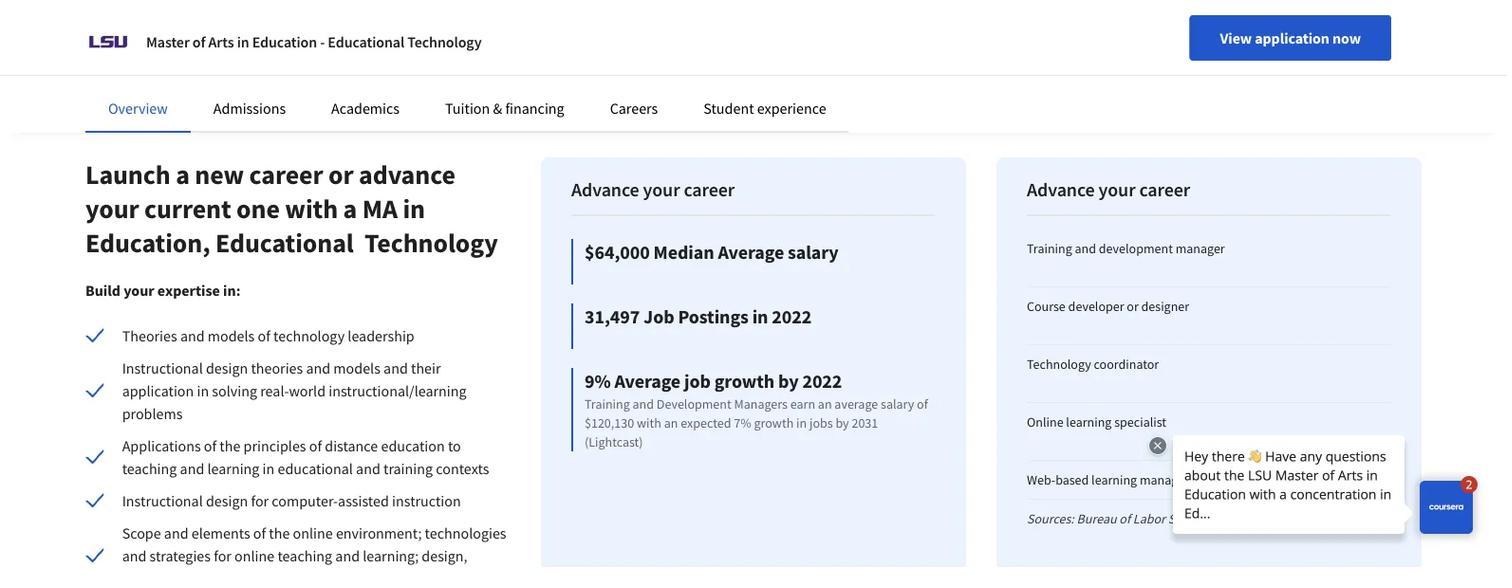 Task type: describe. For each thing, give the bounding box(es) containing it.
education,
[[85, 226, 210, 260]]

lightcast
[[1245, 511, 1295, 528]]

developer
[[1069, 298, 1125, 315]]

build your expertise in:
[[85, 281, 241, 300]]

new
[[195, 158, 244, 191]]

teaching inside scope and elements of the online environment; technologies and strategies for online teaching and learning; design
[[278, 547, 332, 566]]

design for theories
[[206, 359, 248, 378]]

of left labor
[[1120, 511, 1131, 528]]

tuition
[[445, 99, 490, 118]]

assisted
[[338, 492, 389, 511]]

median
[[654, 241, 714, 264]]

elements
[[192, 524, 250, 543]]

1 advance from the left
[[572, 178, 640, 202]]

education
[[252, 32, 317, 51]]

tuition & financing link
[[445, 99, 565, 118]]

instructional design for computer-assisted instruction
[[122, 492, 461, 511]]

0 horizontal spatial by
[[778, 370, 799, 394]]

instruction
[[392, 492, 461, 511]]

development
[[1099, 240, 1173, 257]]

0 vertical spatial 2022
[[772, 305, 812, 329]]

1 horizontal spatial online
[[293, 524, 333, 543]]

-
[[320, 32, 325, 51]]

education
[[381, 437, 445, 456]]

9% average job growth by 2022 training and development managers  earn an average salary of $120,130 with an expected 7%  growth in jobs by 2031 (lightcast)
[[585, 370, 928, 451]]

instructional/learning
[[329, 382, 467, 401]]

sources:
[[1027, 511, 1074, 528]]

one
[[236, 192, 280, 225]]

experience
[[757, 99, 826, 118]]

&
[[493, 99, 502, 118]]

1 vertical spatial growth
[[754, 415, 794, 432]]

and up world
[[306, 359, 331, 378]]

1 horizontal spatial career
[[684, 178, 735, 202]]

technology coordinator
[[1027, 356, 1159, 373]]

in inside instructional design theories and models and their application in solving real-world instructional/learning problems
[[197, 382, 209, 401]]

development
[[657, 396, 732, 413]]

2031
[[852, 415, 878, 432]]

careers link
[[610, 99, 658, 118]]

overview
[[108, 99, 168, 118]]

and up the strategies
[[164, 524, 188, 543]]

2 advance your career from the left
[[1027, 178, 1191, 202]]

instructional for instructional design for computer-assisted instruction
[[122, 492, 203, 511]]

job
[[644, 305, 675, 329]]

and down environment;
[[335, 547, 360, 566]]

admissions
[[213, 99, 286, 118]]

learning right "online"
[[1066, 414, 1112, 431]]

contexts
[[436, 459, 489, 478]]

web-
[[1027, 472, 1056, 489]]

1 horizontal spatial average
[[718, 241, 784, 264]]

learning right based
[[1092, 472, 1137, 489]]

training and development manager
[[1027, 240, 1225, 257]]

earn
[[791, 396, 816, 413]]

student
[[704, 99, 754, 118]]

current
[[144, 192, 231, 225]]

in inside applications of the principles of distance education to teaching and learning in educational and training contexts
[[263, 459, 275, 478]]

0 horizontal spatial salary
[[788, 241, 839, 264]]

arts
[[208, 32, 234, 51]]

based
[[1056, 472, 1089, 489]]

sources: bureau of labor statistics and lightcast
[[1027, 511, 1295, 528]]

for inside scope and elements of the online environment; technologies and strategies for online teaching and learning; design
[[214, 547, 232, 566]]

2 horizontal spatial career
[[1140, 178, 1191, 202]]

academics link
[[331, 99, 400, 118]]

training inside 9% average job growth by 2022 training and development managers  earn an average salary of $120,130 with an expected 7%  growth in jobs by 2031 (lightcast)
[[585, 396, 630, 413]]

0 vertical spatial an
[[818, 396, 832, 413]]

technology inside launch a new career or advance your current one with a ma in education, educational  technology
[[364, 226, 498, 260]]

learning inside applications of the principles of distance education to teaching and learning in educational and training contexts
[[207, 459, 260, 478]]

web-based learning manager
[[1027, 472, 1190, 489]]

online
[[1027, 414, 1064, 431]]

view
[[1220, 28, 1252, 47]]

theories and models of technology leadership
[[122, 327, 415, 346]]

of right applications
[[204, 437, 217, 456]]

and down distance
[[356, 459, 380, 478]]

job
[[685, 370, 711, 394]]

1 horizontal spatial training
[[1027, 240, 1072, 257]]

financing
[[505, 99, 565, 118]]

in inside launch a new career or advance your current one with a ma in education, educational  technology
[[403, 192, 425, 225]]

your right build
[[124, 281, 154, 300]]

0 vertical spatial growth
[[715, 370, 775, 394]]

the inside applications of the principles of distance education to teaching and learning in educational and training contexts
[[220, 437, 241, 456]]

training
[[384, 459, 433, 478]]

postings
[[678, 305, 749, 329]]

or inside launch a new career or advance your current one with a ma in education, educational  technology
[[329, 158, 354, 191]]

and right statistics
[[1221, 511, 1242, 528]]

your up median
[[643, 178, 680, 202]]

1 horizontal spatial a
[[343, 192, 357, 225]]

of up "theories"
[[258, 327, 270, 346]]

design for for
[[206, 492, 248, 511]]

0 vertical spatial technology
[[408, 32, 482, 51]]

manager for web-based learning manager
[[1140, 472, 1190, 489]]

environment;
[[336, 524, 422, 543]]

student experience
[[704, 99, 826, 118]]

instructional for instructional design theories and models and their application in solving real-world instructional/learning problems
[[122, 359, 203, 378]]

31,497
[[585, 305, 640, 329]]

louisiana state university logo image
[[85, 19, 131, 65]]

the inside scope and elements of the online environment; technologies and strategies for online teaching and learning; design
[[269, 524, 290, 543]]

application inside instructional design theories and models and their application in solving real-world instructional/learning problems
[[122, 382, 194, 401]]

average
[[835, 396, 878, 413]]

technologies
[[425, 524, 507, 543]]

world
[[289, 382, 326, 401]]



Task type: vqa. For each thing, say whether or not it's contained in the screenshot.
'Course'
yes



Task type: locate. For each thing, give the bounding box(es) containing it.
training
[[1027, 240, 1072, 257], [585, 396, 630, 413]]

with inside launch a new career or advance your current one with a ma in education, educational  technology
[[285, 192, 338, 225]]

teaching inside applications of the principles of distance education to teaching and learning in educational and training contexts
[[122, 459, 177, 478]]

models
[[208, 327, 255, 346], [334, 359, 381, 378]]

7%
[[734, 415, 752, 432]]

training up $120,130
[[585, 396, 630, 413]]

manager right development
[[1176, 240, 1225, 257]]

student experience link
[[704, 99, 826, 118]]

leadership
[[348, 327, 415, 346]]

salary
[[788, 241, 839, 264], [881, 396, 915, 413]]

1 vertical spatial with
[[637, 415, 662, 432]]

1 horizontal spatial by
[[836, 415, 849, 432]]

0 horizontal spatial the
[[220, 437, 241, 456]]

and up instructional/learning
[[384, 359, 408, 378]]

0 vertical spatial average
[[718, 241, 784, 264]]

1 vertical spatial the
[[269, 524, 290, 543]]

labor
[[1133, 511, 1166, 528]]

1 vertical spatial manager
[[1140, 472, 1190, 489]]

0 vertical spatial design
[[206, 359, 248, 378]]

advance your career up training and development manager
[[1027, 178, 1191, 202]]

growth
[[715, 370, 775, 394], [754, 415, 794, 432]]

slides element
[[104, 54, 1403, 74]]

and down scope
[[122, 547, 147, 566]]

design up elements
[[206, 492, 248, 511]]

0 horizontal spatial teaching
[[122, 459, 177, 478]]

expected
[[681, 415, 731, 432]]

1 vertical spatial instructional
[[122, 492, 203, 511]]

0 vertical spatial or
[[329, 158, 354, 191]]

0 horizontal spatial advance
[[572, 178, 640, 202]]

in right postings
[[753, 305, 768, 329]]

0 vertical spatial application
[[1255, 28, 1330, 47]]

1 horizontal spatial an
[[818, 396, 832, 413]]

of right elements
[[253, 524, 266, 543]]

problems
[[122, 404, 183, 423]]

view application now button
[[1190, 15, 1392, 61]]

career up the 'one'
[[249, 158, 323, 191]]

growth down managers
[[754, 415, 794, 432]]

principles
[[244, 437, 306, 456]]

of right average
[[917, 396, 928, 413]]

your inside launch a new career or advance your current one with a ma in education, educational  technology
[[85, 192, 139, 225]]

1 vertical spatial average
[[615, 370, 681, 394]]

advance
[[359, 158, 455, 191]]

an
[[818, 396, 832, 413], [664, 415, 678, 432]]

and inside 9% average job growth by 2022 training and development managers  earn an average salary of $120,130 with an expected 7%  growth in jobs by 2031 (lightcast)
[[633, 396, 654, 413]]

instructional down theories at the left bottom of the page
[[122, 359, 203, 378]]

statistics
[[1168, 511, 1218, 528]]

managers
[[734, 396, 788, 413]]

course developer or designer
[[1027, 298, 1190, 315]]

and left development
[[1075, 240, 1096, 257]]

educational
[[328, 32, 405, 51]]

with right the 'one'
[[285, 192, 338, 225]]

2022 inside 9% average job growth by 2022 training and development managers  earn an average salary of $120,130 with an expected 7%  growth in jobs by 2031 (lightcast)
[[803, 370, 842, 394]]

designer
[[1142, 298, 1190, 315]]

2022 up the earn
[[803, 370, 842, 394]]

course
[[1027, 298, 1066, 315]]

applications of the principles of distance education to teaching and learning in educational and training contexts
[[122, 437, 489, 478]]

advance
[[572, 178, 640, 202], [1027, 178, 1095, 202]]

learning
[[1066, 414, 1112, 431], [207, 459, 260, 478], [1092, 472, 1137, 489]]

1 design from the top
[[206, 359, 248, 378]]

0 vertical spatial training
[[1027, 240, 1072, 257]]

0 vertical spatial manager
[[1176, 240, 1225, 257]]

1 vertical spatial for
[[214, 547, 232, 566]]

1 advance your career from the left
[[572, 178, 735, 202]]

with right $120,130
[[637, 415, 662, 432]]

and down applications
[[180, 459, 204, 478]]

1 vertical spatial an
[[664, 415, 678, 432]]

to
[[448, 437, 461, 456]]

1 horizontal spatial or
[[1127, 298, 1139, 315]]

coordinator
[[1094, 356, 1159, 373]]

in
[[237, 32, 249, 51], [403, 192, 425, 225], [753, 305, 768, 329], [197, 382, 209, 401], [797, 415, 807, 432], [263, 459, 275, 478]]

in:
[[223, 281, 241, 300]]

for left computer-
[[251, 492, 269, 511]]

instructional up scope
[[122, 492, 203, 511]]

1 horizontal spatial models
[[334, 359, 381, 378]]

master
[[146, 32, 190, 51]]

average right 9%
[[615, 370, 681, 394]]

1 vertical spatial by
[[836, 415, 849, 432]]

and up $120,130
[[633, 396, 654, 413]]

9%
[[585, 370, 611, 394]]

0 horizontal spatial an
[[664, 415, 678, 432]]

0 horizontal spatial career
[[249, 158, 323, 191]]

their
[[411, 359, 441, 378]]

1 vertical spatial training
[[585, 396, 630, 413]]

1 horizontal spatial teaching
[[278, 547, 332, 566]]

academics
[[331, 99, 400, 118]]

bureau
[[1077, 511, 1117, 528]]

0 horizontal spatial or
[[329, 158, 354, 191]]

1 vertical spatial salary
[[881, 396, 915, 413]]

theories
[[122, 327, 177, 346]]

learning;
[[363, 547, 419, 566]]

for down elements
[[214, 547, 232, 566]]

0 vertical spatial teaching
[[122, 459, 177, 478]]

technology down "ma"
[[364, 226, 498, 260]]

2 advance from the left
[[1027, 178, 1095, 202]]

careers
[[610, 99, 658, 118]]

in right arts
[[237, 32, 249, 51]]

in down principles
[[263, 459, 275, 478]]

specialist
[[1115, 414, 1167, 431]]

1 instructional from the top
[[122, 359, 203, 378]]

average
[[718, 241, 784, 264], [615, 370, 681, 394]]

instructional inside instructional design theories and models and their application in solving real-world instructional/learning problems
[[122, 359, 203, 378]]

overview link
[[108, 99, 168, 118]]

of inside 9% average job growth by 2022 training and development managers  earn an average salary of $120,130 with an expected 7%  growth in jobs by 2031 (lightcast)
[[917, 396, 928, 413]]

an up jobs
[[818, 396, 832, 413]]

1 vertical spatial teaching
[[278, 547, 332, 566]]

career inside launch a new career or advance your current one with a ma in education, educational  technology
[[249, 158, 323, 191]]

0 vertical spatial the
[[220, 437, 241, 456]]

1 horizontal spatial application
[[1255, 28, 1330, 47]]

advance up $64,000
[[572, 178, 640, 202]]

1 horizontal spatial advance your career
[[1027, 178, 1191, 202]]

0 vertical spatial a
[[176, 158, 190, 191]]

0 vertical spatial models
[[208, 327, 255, 346]]

teaching
[[122, 459, 177, 478], [278, 547, 332, 566]]

2 vertical spatial technology
[[1027, 356, 1092, 373]]

learning down principles
[[207, 459, 260, 478]]

1 horizontal spatial advance
[[1027, 178, 1095, 202]]

and right theories at the left bottom of the page
[[180, 327, 205, 346]]

manager for training and development manager
[[1176, 240, 1225, 257]]

1 horizontal spatial for
[[251, 492, 269, 511]]

application up problems
[[122, 382, 194, 401]]

an down development
[[664, 415, 678, 432]]

expertise
[[157, 281, 220, 300]]

your up training and development manager
[[1099, 178, 1136, 202]]

ma
[[362, 192, 398, 225]]

scope
[[122, 524, 161, 543]]

tuition & financing
[[445, 99, 565, 118]]

or left advance
[[329, 158, 354, 191]]

technology down course
[[1027, 356, 1092, 373]]

or left designer at the bottom of page
[[1127, 298, 1139, 315]]

theories
[[251, 359, 303, 378]]

0 horizontal spatial a
[[176, 158, 190, 191]]

instructional design theories and models and their application in solving real-world instructional/learning problems
[[122, 359, 467, 423]]

31,497 job postings in 2022
[[585, 305, 812, 329]]

design up solving
[[206, 359, 248, 378]]

training up course
[[1027, 240, 1072, 257]]

application left now
[[1255, 28, 1330, 47]]

online learning specialist
[[1027, 414, 1167, 431]]

0 horizontal spatial application
[[122, 382, 194, 401]]

0 horizontal spatial for
[[214, 547, 232, 566]]

career up $64,000 median average salary
[[684, 178, 735, 202]]

technology
[[273, 327, 345, 346]]

1 vertical spatial models
[[334, 359, 381, 378]]

distance
[[325, 437, 378, 456]]

application
[[1255, 28, 1330, 47], [122, 382, 194, 401]]

0 vertical spatial salary
[[788, 241, 839, 264]]

0 vertical spatial by
[[778, 370, 799, 394]]

design inside instructional design theories and models and their application in solving real-world instructional/learning problems
[[206, 359, 248, 378]]

average inside 9% average job growth by 2022 training and development managers  earn an average salary of $120,130 with an expected 7%  growth in jobs by 2031 (lightcast)
[[615, 370, 681, 394]]

models down in:
[[208, 327, 255, 346]]

advance your career up median
[[572, 178, 735, 202]]

a up current
[[176, 158, 190, 191]]

in inside 9% average job growth by 2022 training and development managers  earn an average salary of $120,130 with an expected 7%  growth in jobs by 2031 (lightcast)
[[797, 415, 807, 432]]

the down instructional design for computer-assisted instruction
[[269, 524, 290, 543]]

design
[[206, 359, 248, 378], [206, 492, 248, 511]]

teaching down applications
[[122, 459, 177, 478]]

growth up managers
[[715, 370, 775, 394]]

technology up tuition
[[408, 32, 482, 51]]

teaching down computer-
[[278, 547, 332, 566]]

of inside scope and elements of the online environment; technologies and strategies for online teaching and learning; design
[[253, 524, 266, 543]]

online down elements
[[235, 547, 275, 566]]

1 vertical spatial a
[[343, 192, 357, 225]]

1 vertical spatial technology
[[364, 226, 498, 260]]

of left arts
[[193, 32, 205, 51]]

0 horizontal spatial with
[[285, 192, 338, 225]]

0 horizontal spatial advance your career
[[572, 178, 735, 202]]

average right median
[[718, 241, 784, 264]]

0 horizontal spatial average
[[615, 370, 681, 394]]

0 horizontal spatial models
[[208, 327, 255, 346]]

admissions link
[[213, 99, 286, 118]]

and
[[1075, 240, 1096, 257], [180, 327, 205, 346], [306, 359, 331, 378], [384, 359, 408, 378], [633, 396, 654, 413], [180, 459, 204, 478], [356, 459, 380, 478], [1221, 511, 1242, 528], [164, 524, 188, 543], [122, 547, 147, 566], [335, 547, 360, 566]]

0 vertical spatial instructional
[[122, 359, 203, 378]]

1 vertical spatial or
[[1127, 298, 1139, 315]]

educational
[[278, 459, 353, 478]]

in right "ma"
[[403, 192, 425, 225]]

with inside 9% average job growth by 2022 training and development managers  earn an average salary of $120,130 with an expected 7%  growth in jobs by 2031 (lightcast)
[[637, 415, 662, 432]]

jobs
[[810, 415, 833, 432]]

by
[[778, 370, 799, 394], [836, 415, 849, 432]]

0 horizontal spatial training
[[585, 396, 630, 413]]

salary inside 9% average job growth by 2022 training and development managers  earn an average salary of $120,130 with an expected 7%  growth in jobs by 2031 (lightcast)
[[881, 396, 915, 413]]

by up the earn
[[778, 370, 799, 394]]

for
[[251, 492, 269, 511], [214, 547, 232, 566]]

launch a new career or advance your current one with a ma in education, educational  technology
[[85, 158, 498, 260]]

of up educational at the left of page
[[309, 437, 322, 456]]

1 vertical spatial design
[[206, 492, 248, 511]]

the left principles
[[220, 437, 241, 456]]

2 design from the top
[[206, 492, 248, 511]]

0 vertical spatial online
[[293, 524, 333, 543]]

master of arts in education - educational technology
[[146, 32, 482, 51]]

computer-
[[272, 492, 338, 511]]

launch
[[85, 158, 171, 191]]

now
[[1333, 28, 1361, 47]]

models inside instructional design theories and models and their application in solving real-world instructional/learning problems
[[334, 359, 381, 378]]

view application now
[[1220, 28, 1361, 47]]

1 horizontal spatial the
[[269, 524, 290, 543]]

online down computer-
[[293, 524, 333, 543]]

1 vertical spatial online
[[235, 547, 275, 566]]

2 instructional from the top
[[122, 492, 203, 511]]

a left "ma"
[[343, 192, 357, 225]]

1 vertical spatial application
[[122, 382, 194, 401]]

in down the earn
[[797, 415, 807, 432]]

$64,000
[[585, 241, 650, 264]]

application inside "button"
[[1255, 28, 1330, 47]]

manager up sources: bureau of labor statistics and lightcast
[[1140, 472, 1190, 489]]

0 vertical spatial with
[[285, 192, 338, 225]]

your down launch
[[85, 192, 139, 225]]

advance up training and development manager
[[1027, 178, 1095, 202]]

1 vertical spatial 2022
[[803, 370, 842, 394]]

models down leadership
[[334, 359, 381, 378]]

2022 right postings
[[772, 305, 812, 329]]

1 horizontal spatial salary
[[881, 396, 915, 413]]

solving
[[212, 382, 257, 401]]

build
[[85, 281, 121, 300]]

scope and elements of the online environment; technologies and strategies for online teaching and learning; design
[[122, 524, 507, 569]]

by right jobs
[[836, 415, 849, 432]]

strategies
[[150, 547, 211, 566]]

$120,130
[[585, 415, 634, 432]]

0 horizontal spatial online
[[235, 547, 275, 566]]

advance your career
[[572, 178, 735, 202], [1027, 178, 1191, 202]]

in left solving
[[197, 382, 209, 401]]

career up development
[[1140, 178, 1191, 202]]

1 horizontal spatial with
[[637, 415, 662, 432]]

$64,000 median average salary
[[585, 241, 839, 264]]

0 vertical spatial for
[[251, 492, 269, 511]]



